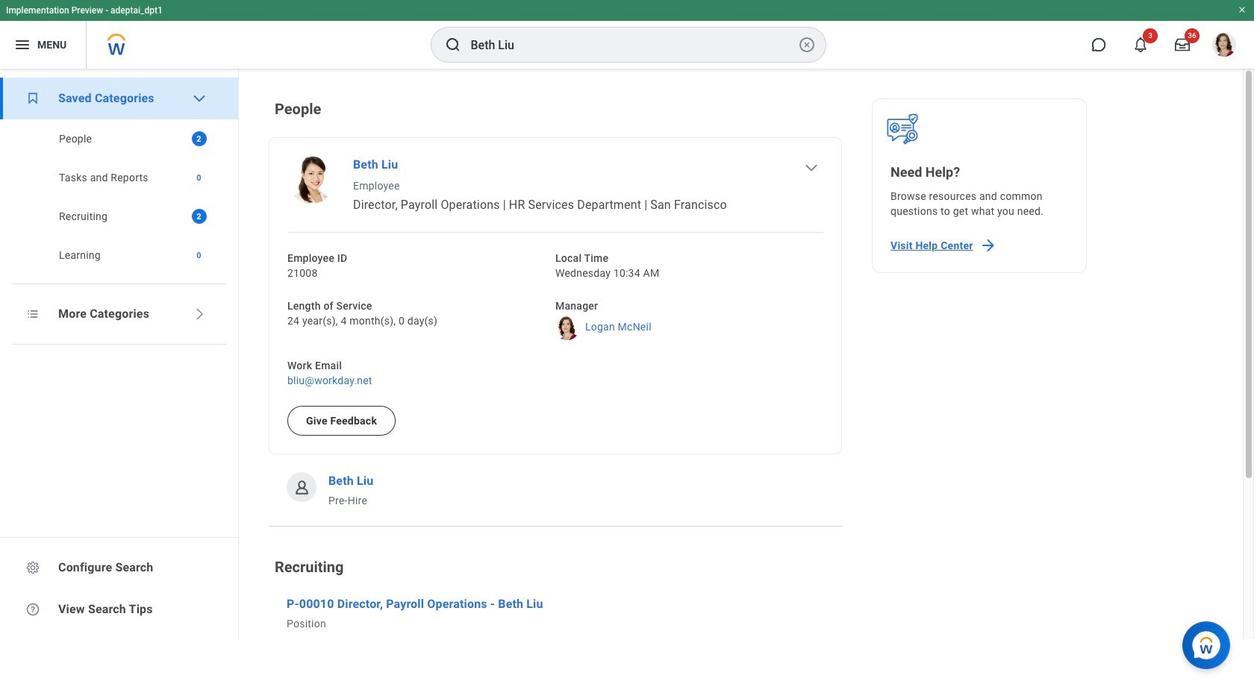 Task type: describe. For each thing, give the bounding box(es) containing it.
chevron down image
[[192, 91, 206, 106]]

profile logan mcneil image
[[1213, 33, 1237, 60]]

close environment banner image
[[1238, 5, 1247, 14]]

Search Workday  search field
[[471, 28, 795, 61]]

justify image
[[13, 36, 31, 54]]

prompts image
[[25, 307, 40, 322]]

1 2 results element from the top
[[192, 131, 206, 146]]

x circle image
[[798, 36, 816, 54]]

inbox large image
[[1175, 37, 1190, 52]]

go to beth liu image
[[288, 156, 335, 204]]

search image
[[444, 36, 462, 54]]

gear image
[[25, 561, 40, 576]]

chevron right image
[[192, 307, 206, 322]]

arrow right image
[[979, 237, 997, 255]]

2 2 results element from the top
[[192, 209, 206, 224]]



Task type: vqa. For each thing, say whether or not it's contained in the screenshot.
'chevron right' Image
yes



Task type: locate. For each thing, give the bounding box(es) containing it.
user image
[[292, 478, 311, 497]]

go to logan mcneil image
[[556, 317, 580, 341]]

notifications large image
[[1134, 37, 1149, 52]]

2 results element
[[192, 131, 206, 146], [192, 209, 206, 224]]

list
[[0, 78, 238, 275], [269, 99, 842, 694], [0, 119, 238, 275], [269, 137, 842, 509]]

0 vertical spatial 2 results element
[[192, 131, 206, 146]]

chevron down image
[[804, 161, 819, 175]]

media mylearning image
[[25, 91, 40, 106]]

1 vertical spatial 2 results element
[[192, 209, 206, 224]]

question outline image
[[25, 603, 40, 618]]

main content
[[239, 69, 1255, 694]]

banner
[[0, 0, 1255, 69]]



